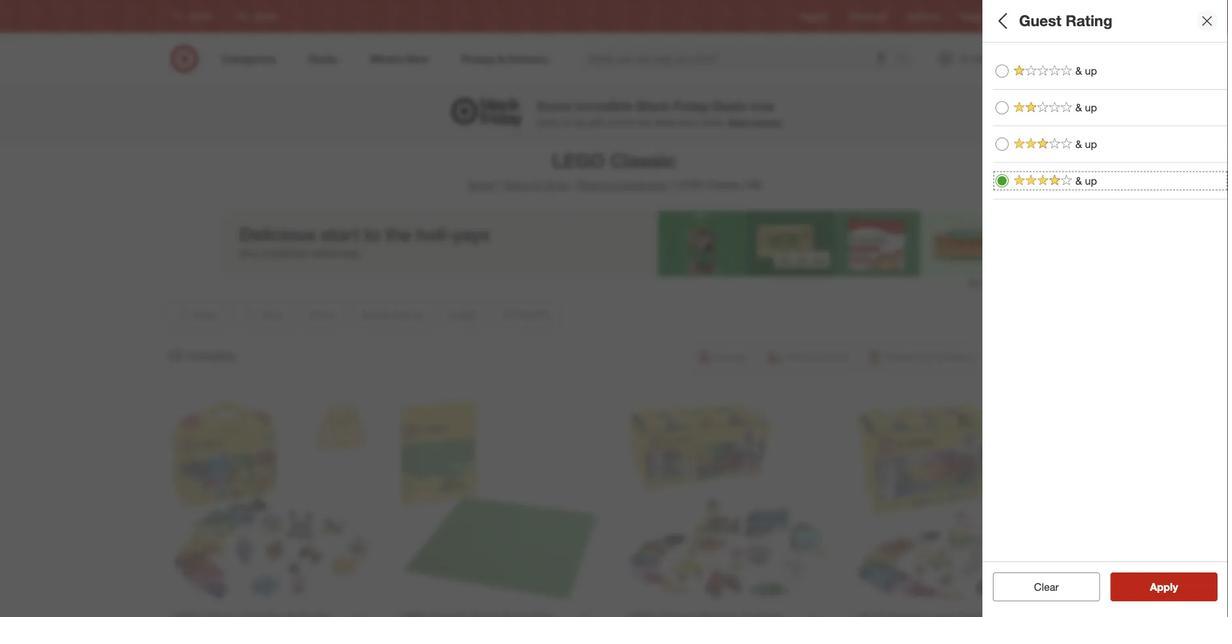 Task type: vqa. For each thing, say whether or not it's contained in the screenshot.
MN
no



Task type: describe. For each thing, give the bounding box(es) containing it.
black
[[637, 98, 670, 113]]

clear button
[[993, 573, 1101, 602]]

on
[[560, 116, 570, 128]]

results for 18 results
[[187, 346, 236, 365]]

score incredible black friday deals now save on top gifts & find new deals each week. start saving
[[537, 98, 781, 128]]

clear for clear all
[[1028, 581, 1053, 593]]

results for see results
[[1158, 581, 1192, 593]]

target inside lego classic target / ways to shop / brand experiences / lego classic (18)
[[467, 179, 496, 191]]

$25
[[993, 68, 1008, 80]]

18
[[166, 346, 183, 365]]

all
[[1056, 581, 1066, 593]]

4 & up from the top
[[1076, 174, 1098, 187]]

rating for guest rating
[[1066, 12, 1113, 30]]

1 horizontal spatial classic
[[707, 179, 741, 191]]

3 & up radio from the top
[[996, 174, 1009, 187]]

weekly ad link
[[850, 11, 887, 22]]

all filters
[[993, 12, 1056, 30]]

& up radio
[[996, 64, 1009, 78]]

fpo/apo button
[[993, 180, 1229, 226]]

stores
[[1043, 11, 1065, 21]]

4
[[993, 114, 998, 126]]

apply
[[1150, 581, 1179, 593]]

Include out of stock checkbox
[[993, 239, 1006, 252]]

up inside guest rating 4 stars and up
[[1042, 114, 1052, 126]]

guest rating
[[1020, 12, 1113, 30]]

shop
[[545, 179, 569, 191]]

deals button
[[993, 134, 1229, 180]]

deals
[[655, 116, 677, 128]]

score
[[537, 98, 572, 113]]

redcard
[[908, 11, 939, 21]]

advertisement region
[[221, 211, 1007, 276]]

price
[[993, 52, 1024, 67]]

saving
[[753, 116, 781, 128]]

registry link
[[800, 11, 829, 22]]

week.
[[702, 116, 726, 128]]

guest rating 4 stars and up
[[993, 97, 1071, 126]]

all
[[993, 12, 1011, 30]]

new
[[635, 116, 652, 128]]

1 & up radio from the top
[[996, 101, 1009, 114]]

see
[[1137, 581, 1156, 593]]

0 vertical spatial classic
[[610, 149, 676, 172]]

find stores link
[[1025, 11, 1065, 22]]

see results button
[[1111, 573, 1218, 602]]

1 / from the left
[[498, 179, 502, 191]]

2 / from the left
[[572, 179, 576, 191]]

(18)
[[744, 179, 762, 191]]

clear all
[[1028, 581, 1066, 593]]

0 vertical spatial lego
[[552, 149, 605, 172]]

find stores
[[1025, 11, 1065, 21]]

all filters dialog
[[983, 0, 1229, 617]]

brand
[[578, 179, 606, 191]]

& inside score incredible black friday deals now save on top gifts & find new deals each week. start saving
[[609, 116, 615, 128]]

$100
[[1074, 68, 1094, 80]]

redcard link
[[908, 11, 939, 22]]

target link
[[467, 179, 496, 191]]



Task type: locate. For each thing, give the bounding box(es) containing it.
0 horizontal spatial lego
[[552, 149, 605, 172]]

$50;
[[1024, 68, 1041, 80]]

clear
[[1028, 581, 1053, 593], [1035, 581, 1059, 593]]

rating right "stores"
[[1066, 12, 1113, 30]]

guest
[[1020, 12, 1062, 30], [993, 97, 1028, 112]]

& up radio down 4
[[996, 138, 1009, 151]]

friday
[[674, 98, 710, 113]]

fpo/apo
[[993, 194, 1050, 209]]

weekly ad
[[850, 11, 887, 21]]

& up radio up fpo/apo
[[996, 174, 1009, 187]]

1 clear from the left
[[1028, 581, 1053, 593]]

to
[[532, 179, 542, 191]]

target circle
[[960, 11, 1004, 21]]

1 horizontal spatial results
[[1158, 581, 1192, 593]]

top
[[573, 116, 586, 128]]

rating up and
[[1032, 97, 1071, 112]]

classic
[[610, 149, 676, 172], [707, 179, 741, 191]]

clear for clear
[[1035, 581, 1059, 593]]

0 vertical spatial & up radio
[[996, 101, 1009, 114]]

filters
[[1016, 12, 1056, 30]]

results right see at the bottom right of the page
[[1158, 581, 1192, 593]]

see results
[[1137, 581, 1192, 593]]

target
[[960, 11, 982, 21], [467, 179, 496, 191]]

stars
[[1001, 114, 1021, 126]]

1 vertical spatial & up radio
[[996, 138, 1009, 151]]

& up radio up 4
[[996, 101, 1009, 114]]

deals up start
[[713, 98, 747, 113]]

0 vertical spatial target
[[960, 11, 982, 21]]

18 results
[[166, 346, 236, 365]]

1 vertical spatial rating
[[1032, 97, 1071, 112]]

lego classic target / ways to shop / brand experiences / lego classic (18)
[[467, 149, 762, 191]]

0 vertical spatial deals
[[713, 98, 747, 113]]

ad
[[877, 11, 887, 21]]

results
[[187, 346, 236, 365], [1158, 581, 1192, 593]]

clear all button
[[993, 573, 1101, 602]]

1 vertical spatial lego
[[676, 179, 705, 191]]

rating inside the guest rating dialog
[[1066, 12, 1113, 30]]

1 vertical spatial target
[[467, 179, 496, 191]]

guest inside the guest rating dialog
[[1020, 12, 1062, 30]]

rating inside guest rating 4 stars and up
[[1032, 97, 1071, 112]]

lego right experiences
[[676, 179, 705, 191]]

& up
[[1076, 65, 1098, 77], [1076, 101, 1098, 114], [1076, 138, 1098, 151], [1076, 174, 1098, 187]]

2 clear from the left
[[1035, 581, 1059, 593]]

search button
[[891, 45, 922, 76]]

circle
[[984, 11, 1004, 21]]

What can we help you find? suggestions appear below search field
[[581, 45, 900, 73]]

0 vertical spatial results
[[187, 346, 236, 365]]

rating
[[1066, 12, 1113, 30], [1032, 97, 1071, 112]]

2 horizontal spatial /
[[670, 179, 674, 191]]

results right 18
[[187, 346, 236, 365]]

up
[[1085, 65, 1098, 77], [1085, 101, 1098, 114], [1042, 114, 1052, 126], [1085, 138, 1098, 151], [1085, 174, 1098, 187]]

classic up experiences
[[610, 149, 676, 172]]

deals down stars
[[993, 148, 1027, 163]]

deals
[[713, 98, 747, 113], [993, 148, 1027, 163]]

incredible
[[575, 98, 633, 113]]

1 horizontal spatial /
[[572, 179, 576, 191]]

2 vertical spatial & up radio
[[996, 174, 1009, 187]]

guest for guest rating
[[1020, 12, 1062, 30]]

clear inside the guest rating dialog
[[1035, 581, 1059, 593]]

1 horizontal spatial deals
[[993, 148, 1027, 163]]

now
[[750, 98, 775, 113]]

/ right experiences
[[670, 179, 674, 191]]

each
[[679, 116, 699, 128]]

gifts
[[589, 116, 607, 128]]

3 & up from the top
[[1076, 138, 1098, 151]]

&
[[1076, 65, 1083, 77], [1076, 101, 1083, 114], [609, 116, 615, 128], [1076, 138, 1083, 151], [1076, 174, 1083, 187]]

/
[[498, 179, 502, 191], [572, 179, 576, 191], [670, 179, 674, 191]]

save
[[537, 116, 557, 128]]

1 & up from the top
[[1076, 65, 1098, 77]]

price $25  –  $50; $50  –  $100
[[993, 52, 1094, 80]]

search
[[891, 54, 922, 67]]

deals inside button
[[993, 148, 1027, 163]]

results inside button
[[1158, 581, 1192, 593]]

apply button
[[1111, 573, 1218, 602]]

1 vertical spatial guest
[[993, 97, 1028, 112]]

1 horizontal spatial lego
[[676, 179, 705, 191]]

0 horizontal spatial deals
[[713, 98, 747, 113]]

/ right shop
[[572, 179, 576, 191]]

clear inside all filters dialog
[[1028, 581, 1053, 593]]

3 / from the left
[[670, 179, 674, 191]]

brand experiences link
[[578, 179, 668, 191]]

guest rating dialog
[[983, 0, 1229, 617]]

ways to shop link
[[504, 179, 569, 191]]

0 horizontal spatial /
[[498, 179, 502, 191]]

target left ways
[[467, 179, 496, 191]]

1 horizontal spatial target
[[960, 11, 982, 21]]

0 vertical spatial rating
[[1066, 12, 1113, 30]]

1 vertical spatial deals
[[993, 148, 1027, 163]]

lego
[[552, 149, 605, 172], [676, 179, 705, 191]]

1 vertical spatial results
[[1158, 581, 1192, 593]]

0 horizontal spatial target
[[467, 179, 496, 191]]

0 horizontal spatial classic
[[610, 149, 676, 172]]

ways
[[504, 179, 530, 191]]

start
[[729, 116, 750, 128]]

/ left ways
[[498, 179, 502, 191]]

lego up brand
[[552, 149, 605, 172]]

deals inside score incredible black friday deals now save on top gifts & find new deals each week. start saving
[[713, 98, 747, 113]]

weekly
[[850, 11, 875, 21]]

and
[[1024, 114, 1039, 126]]

find
[[617, 116, 633, 128]]

guest inside guest rating 4 stars and up
[[993, 97, 1028, 112]]

classic left (18)
[[707, 179, 741, 191]]

experiences
[[609, 179, 668, 191]]

target circle link
[[960, 11, 1004, 22]]

2 & up from the top
[[1076, 101, 1098, 114]]

0 horizontal spatial results
[[187, 346, 236, 365]]

target left circle
[[960, 11, 982, 21]]

sponsored
[[969, 277, 1007, 287]]

& up radio
[[996, 101, 1009, 114], [996, 138, 1009, 151], [996, 174, 1009, 187]]

2 & up radio from the top
[[996, 138, 1009, 151]]

1 vertical spatial classic
[[707, 179, 741, 191]]

registry
[[800, 11, 829, 21]]

guest for guest rating 4 stars and up
[[993, 97, 1028, 112]]

rating for guest rating 4 stars and up
[[1032, 97, 1071, 112]]

find
[[1025, 11, 1040, 21]]

$50
[[1044, 68, 1058, 80]]

0 vertical spatial guest
[[1020, 12, 1062, 30]]



